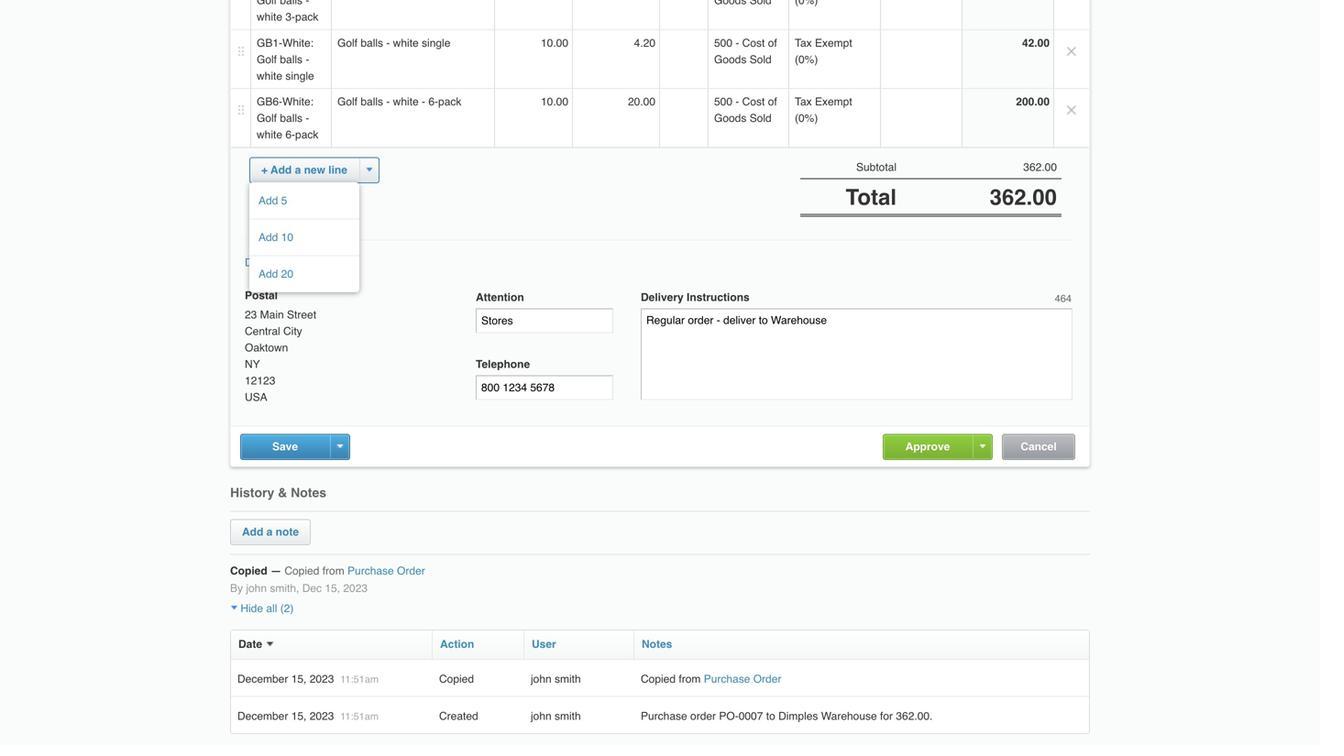 Task type: vqa. For each thing, say whether or not it's contained in the screenshot.
option group
no



Task type: locate. For each thing, give the bounding box(es) containing it.
delivery down the add 10
[[245, 256, 285, 269]]

2023
[[343, 582, 368, 595], [310, 673, 334, 686], [310, 710, 334, 723]]

copied from purchase order
[[641, 673, 782, 686]]

1 cost from the top
[[742, 37, 765, 50]]

(0%) for 20.00
[[795, 112, 818, 125]]

golf down gb6- on the top left of the page
[[257, 112, 277, 125]]

0 vertical spatial white:
[[282, 37, 314, 50]]

0 vertical spatial 10.00
[[541, 37, 569, 50]]

gb1-
[[257, 37, 282, 50]]

0 vertical spatial goods
[[714, 53, 747, 66]]

central
[[245, 325, 280, 338]]

500 right 4.20
[[714, 37, 733, 50]]

2 500 - cost of goods sold from the top
[[714, 95, 777, 125]]

1 john smith from the top
[[531, 673, 581, 686]]

1 vertical spatial 6-
[[285, 128, 295, 141]]

0 vertical spatial 2023
[[343, 582, 368, 595]]

exempt for 20.00
[[815, 95, 852, 108]]

1 exempt from the top
[[815, 37, 852, 50]]

2 500 from the top
[[714, 95, 733, 108]]

2 john smith from the top
[[531, 710, 581, 723]]

1 10.00 from the top
[[541, 37, 569, 50]]

delivery for delivery instructions
[[641, 291, 684, 304]]

Attention text field
[[476, 309, 613, 333]]

0 horizontal spatial from
[[322, 565, 345, 578]]

-
[[386, 37, 390, 50], [736, 37, 739, 50], [306, 53, 309, 66], [386, 95, 390, 108], [422, 95, 425, 108], [736, 95, 739, 108], [306, 112, 309, 125]]

december
[[237, 673, 288, 686], [237, 710, 288, 723]]

city
[[283, 325, 302, 338]]

total
[[846, 185, 897, 210]]

20
[[281, 268, 293, 281]]

single up gb6-white: golf balls - white 6-pack in the left of the page
[[285, 70, 314, 83]]

0 horizontal spatial delivery
[[245, 256, 285, 269]]

1 vertical spatial goods
[[714, 112, 747, 125]]

10.00 for 20.00
[[541, 95, 569, 108]]

copied
[[230, 565, 267, 578], [285, 565, 319, 578], [439, 673, 474, 686], [641, 673, 676, 686]]

1 vertical spatial tax
[[795, 95, 812, 108]]

1 horizontal spatial from
[[679, 673, 701, 686]]

1 vertical spatial pack
[[295, 128, 319, 141]]

11:51am
[[340, 674, 379, 685], [340, 711, 379, 722]]

add left 10 on the top left of page
[[259, 231, 278, 244]]

0 vertical spatial cost
[[742, 37, 765, 50]]

by
[[230, 582, 243, 595]]

1 horizontal spatial pack
[[438, 95, 462, 108]]

2 cost from the top
[[742, 95, 765, 108]]

0 vertical spatial tax
[[795, 37, 812, 50]]

1 horizontal spatial single
[[422, 37, 451, 50]]

0 vertical spatial from
[[322, 565, 345, 578]]

1 vertical spatial of
[[768, 95, 777, 108]]

0 vertical spatial purchase order link
[[348, 565, 425, 578]]

500 right 20.00
[[714, 95, 733, 108]]

approve
[[906, 441, 950, 453]]

1 vertical spatial john smith
[[531, 710, 581, 723]]

add right +
[[271, 164, 292, 177]]

500 for 20.00
[[714, 95, 733, 108]]

delivery for delivery address
[[245, 256, 285, 269]]

1 vertical spatial white:
[[282, 95, 314, 108]]

december 15, 2023 11:51am for copied
[[237, 673, 379, 686]]

0 horizontal spatial order
[[397, 565, 425, 578]]

1 vertical spatial 15,
[[291, 673, 307, 686]]

2 of from the top
[[768, 95, 777, 108]]

0 vertical spatial 500 - cost of goods sold
[[714, 37, 777, 66]]

a
[[295, 164, 301, 177], [267, 526, 273, 539]]

0 horizontal spatial purchase
[[348, 565, 394, 578]]

balls
[[361, 37, 383, 50], [280, 53, 303, 66], [361, 95, 383, 108], [280, 112, 303, 125]]

2 11:51am from the top
[[340, 711, 379, 722]]

1 goods from the top
[[714, 53, 747, 66]]

1 (0%) from the top
[[795, 53, 818, 66]]

42.00
[[1022, 37, 1050, 50]]

from up order
[[679, 673, 701, 686]]

2 (0%) from the top
[[795, 112, 818, 125]]

1 horizontal spatial a
[[295, 164, 301, 177]]

1 vertical spatial cost
[[742, 95, 765, 108]]

6- down 'golf balls - white single'
[[429, 95, 438, 108]]

cost
[[742, 37, 765, 50], [742, 95, 765, 108]]

a left new
[[295, 164, 301, 177]]

john inside the copied — copied from purchase order by john smith, dec 15, 2023
[[246, 582, 267, 595]]

golf inside gb6-white: golf balls - white 6-pack
[[257, 112, 277, 125]]

notes
[[291, 486, 326, 500], [642, 638, 672, 651]]

balls inside gb1-white: golf balls - white single
[[280, 53, 303, 66]]

gb1-white: golf balls - white single
[[257, 37, 314, 83]]

1 of from the top
[[768, 37, 777, 50]]

2023 for created
[[310, 710, 334, 723]]

delivery address button
[[245, 256, 338, 269]]

save button
[[272, 441, 298, 453]]

0 vertical spatial smith
[[555, 673, 581, 686]]

december for created
[[237, 710, 288, 723]]

delivery address
[[245, 256, 327, 269]]

464
[[1055, 293, 1072, 304]]

add inside add 20 link
[[259, 268, 278, 281]]

instructions
[[687, 291, 750, 304]]

balls up golf balls - white - 6-pack
[[361, 37, 383, 50]]

1 500 from the top
[[714, 37, 733, 50]]

smith,
[[270, 582, 299, 595]]

subtotal
[[856, 161, 897, 174]]

1 tax exempt (0%) from the top
[[795, 37, 852, 66]]

2 vertical spatial purchase
[[641, 710, 687, 723]]

0 vertical spatial december 15, 2023 11:51am
[[237, 673, 379, 686]]

1 vertical spatial 10.00
[[541, 95, 569, 108]]

2 vertical spatial 2023
[[310, 710, 334, 723]]

1 vertical spatial notes
[[642, 638, 672, 651]]

2 smith from the top
[[555, 710, 581, 723]]

add a note
[[242, 526, 299, 539]]

1 vertical spatial tax exempt (0%)
[[795, 95, 852, 125]]

smith for copied from
[[555, 673, 581, 686]]

0 vertical spatial order
[[397, 565, 425, 578]]

line
[[328, 164, 347, 177]]

copied for copied — copied from purchase order by john smith, dec 15, 2023
[[230, 565, 267, 578]]

2 december 15, 2023 11:51am from the top
[[237, 710, 379, 723]]

1 white: from the top
[[282, 37, 314, 50]]

2 sold from the top
[[750, 112, 772, 125]]

add left 5
[[259, 194, 278, 207]]

smith for purchase order po-0007 to dimples warehouse for 362.00.
[[555, 710, 581, 723]]

- inside gb6-white: golf balls - white 6-pack
[[306, 112, 309, 125]]

1 tax from the top
[[795, 37, 812, 50]]

10.00
[[541, 37, 569, 50], [541, 95, 569, 108]]

order inside the copied — copied from purchase order by john smith, dec 15, 2023
[[397, 565, 425, 578]]

white: up gb6- on the top left of the page
[[282, 37, 314, 50]]

pack up + add a new line button
[[295, 128, 319, 141]]

1 500 - cost of goods sold from the top
[[714, 37, 777, 66]]

cancel button
[[1021, 441, 1057, 453]]

add inside add 5 link
[[259, 194, 278, 207]]

sold for 4.20
[[750, 53, 772, 66]]

0 vertical spatial notes
[[291, 486, 326, 500]]

white: inside gb1-white: golf balls - white single
[[282, 37, 314, 50]]

1 vertical spatial order
[[753, 673, 782, 686]]

0 vertical spatial december
[[237, 673, 288, 686]]

1 vertical spatial sold
[[750, 112, 772, 125]]

0 vertical spatial delivery
[[245, 256, 285, 269]]

+
[[261, 164, 268, 177]]

purchase
[[348, 565, 394, 578], [704, 673, 750, 686], [641, 710, 687, 723]]

1 horizontal spatial delivery
[[641, 291, 684, 304]]

add left the note
[[242, 526, 263, 539]]

white up gb6- on the top left of the page
[[257, 70, 282, 83]]

john
[[246, 582, 267, 595], [531, 673, 552, 686], [531, 710, 552, 723]]

from
[[322, 565, 345, 578], [679, 673, 701, 686]]

1 horizontal spatial purchase
[[641, 710, 687, 723]]

smith
[[555, 673, 581, 686], [555, 710, 581, 723]]

1 vertical spatial december 15, 2023 11:51am
[[237, 710, 379, 723]]

200.00
[[1016, 95, 1050, 108]]

15, for created
[[291, 710, 307, 723]]

notes up 'copied from purchase order'
[[642, 638, 672, 651]]

1 vertical spatial from
[[679, 673, 701, 686]]

add
[[271, 164, 292, 177], [259, 194, 278, 207], [259, 231, 278, 244], [259, 268, 278, 281], [242, 526, 263, 539]]

dimples
[[779, 710, 818, 723]]

- inside gb1-white: golf balls - white single
[[306, 53, 309, 66]]

add left 20
[[259, 268, 278, 281]]

white:
[[282, 37, 314, 50], [282, 95, 314, 108]]

6-
[[429, 95, 438, 108], [285, 128, 295, 141]]

6- up + add a new line button
[[285, 128, 295, 141]]

0 vertical spatial 15,
[[325, 582, 340, 595]]

0 vertical spatial purchase
[[348, 565, 394, 578]]

0 horizontal spatial pack
[[295, 128, 319, 141]]

15,
[[325, 582, 340, 595], [291, 673, 307, 686], [291, 710, 307, 723]]

exempt for 4.20
[[815, 37, 852, 50]]

362.00
[[1024, 161, 1057, 174], [990, 185, 1057, 210]]

1 vertical spatial delivery
[[641, 291, 684, 304]]

delivery instructions
[[641, 291, 750, 304]]

tax exempt (0%)
[[795, 37, 852, 66], [795, 95, 852, 125]]

0 horizontal spatial single
[[285, 70, 314, 83]]

a left the note
[[267, 526, 273, 539]]

1 vertical spatial 2023
[[310, 673, 334, 686]]

single
[[422, 37, 451, 50], [285, 70, 314, 83]]

from right the —
[[322, 565, 345, 578]]

december 15, 2023 11:51am
[[237, 673, 379, 686], [237, 710, 379, 723]]

1 vertical spatial 500 - cost of goods sold
[[714, 95, 777, 125]]

ny
[[245, 358, 260, 371]]

golf down gb1-
[[257, 53, 277, 66]]

balls down gb6- on the top left of the page
[[280, 112, 303, 125]]

23
[[245, 309, 257, 321]]

order
[[397, 565, 425, 578], [753, 673, 782, 686]]

sold
[[750, 53, 772, 66], [750, 112, 772, 125]]

2 vertical spatial john
[[531, 710, 552, 723]]

10.00 left 20.00
[[541, 95, 569, 108]]

1 vertical spatial purchase
[[704, 673, 750, 686]]

john smith for copied
[[531, 673, 581, 686]]

2 10.00 from the top
[[541, 95, 569, 108]]

2 tax exempt (0%) from the top
[[795, 95, 852, 125]]

1 vertical spatial december
[[237, 710, 288, 723]]

golf right gb6-white: golf balls - white 6-pack in the left of the page
[[337, 95, 358, 108]]

2 december from the top
[[237, 710, 288, 723]]

1 horizontal spatial 6-
[[429, 95, 438, 108]]

0 horizontal spatial a
[[267, 526, 273, 539]]

goods for 4.20
[[714, 53, 747, 66]]

pack inside gb6-white: golf balls - white 6-pack
[[295, 128, 319, 141]]

cancel
[[1021, 441, 1057, 453]]

1 11:51am from the top
[[340, 674, 379, 685]]

1 vertical spatial purchase order link
[[704, 673, 782, 686]]

1 vertical spatial a
[[267, 526, 273, 539]]

1 horizontal spatial order
[[753, 673, 782, 686]]

2 exempt from the top
[[815, 95, 852, 108]]

0 vertical spatial exempt
[[815, 37, 852, 50]]

1 december 15, 2023 11:51am from the top
[[237, 673, 379, 686]]

0 vertical spatial john smith
[[531, 673, 581, 686]]

purchase inside the copied — copied from purchase order by john smith, dec 15, 2023
[[348, 565, 394, 578]]

goods
[[714, 53, 747, 66], [714, 112, 747, 125]]

1 vertical spatial 362.00
[[990, 185, 1057, 210]]

500 - cost of goods sold
[[714, 37, 777, 66], [714, 95, 777, 125]]

balls down gb1-
[[280, 53, 303, 66]]

1 vertical spatial (0%)
[[795, 112, 818, 125]]

0 vertical spatial john
[[246, 582, 267, 595]]

0 vertical spatial 362.00
[[1024, 161, 1057, 174]]

single up golf balls - white - 6-pack
[[422, 37, 451, 50]]

1 sold from the top
[[750, 53, 772, 66]]

20.00
[[628, 95, 656, 108]]

balls down 'golf balls - white single'
[[361, 95, 383, 108]]

1 smith from the top
[[555, 673, 581, 686]]

0 vertical spatial 11:51am
[[340, 674, 379, 685]]

1 vertical spatial single
[[285, 70, 314, 83]]

0 vertical spatial 500
[[714, 37, 733, 50]]

0007
[[739, 710, 763, 723]]

11:51am for created
[[340, 711, 379, 722]]

0 vertical spatial of
[[768, 37, 777, 50]]

2 vertical spatial 15,
[[291, 710, 307, 723]]

0 vertical spatial (0%)
[[795, 53, 818, 66]]

pack
[[438, 95, 462, 108], [295, 128, 319, 141]]

1 horizontal spatial purchase order link
[[704, 673, 782, 686]]

1 vertical spatial 11:51am
[[340, 711, 379, 722]]

12123
[[245, 375, 275, 387]]

500
[[714, 37, 733, 50], [714, 95, 733, 108]]

1 vertical spatial exempt
[[815, 95, 852, 108]]

gb6-white: golf balls - white 6-pack
[[257, 95, 319, 141]]

10.00 left 4.20
[[541, 37, 569, 50]]

delivery left instructions
[[641, 291, 684, 304]]

2023 inside the copied — copied from purchase order by john smith, dec 15, 2023
[[343, 582, 368, 595]]

1 december from the top
[[237, 673, 288, 686]]

2 tax from the top
[[795, 95, 812, 108]]

0 vertical spatial tax exempt (0%)
[[795, 37, 852, 66]]

0 vertical spatial sold
[[750, 53, 772, 66]]

balls inside gb6-white: golf balls - white 6-pack
[[280, 112, 303, 125]]

postal 23 main street central city oaktown ny 12123 usa
[[245, 289, 316, 404]]

from inside the copied — copied from purchase order by john smith, dec 15, 2023
[[322, 565, 345, 578]]

add inside add 10 link
[[259, 231, 278, 244]]

white
[[393, 37, 419, 50], [257, 70, 282, 83], [393, 95, 419, 108], [257, 128, 282, 141]]

tax exempt (0%) for 20.00
[[795, 95, 852, 125]]

5
[[281, 194, 287, 207]]

1 vertical spatial john
[[531, 673, 552, 686]]

1 vertical spatial smith
[[555, 710, 581, 723]]

2 horizontal spatial purchase
[[704, 673, 750, 686]]

pack down 'golf balls - white single'
[[438, 95, 462, 108]]

all
[[266, 602, 277, 615]]

0 vertical spatial a
[[295, 164, 301, 177]]

0 horizontal spatial purchase order link
[[348, 565, 425, 578]]

december 15, 2023 11:51am for created
[[237, 710, 379, 723]]

po-
[[719, 710, 739, 723]]

white: inside gb6-white: golf balls - white 6-pack
[[282, 95, 314, 108]]

created
[[439, 710, 478, 723]]

note
[[276, 526, 299, 539]]

white down gb6- on the top left of the page
[[257, 128, 282, 141]]

white: down gb1-white: golf balls - white single
[[282, 95, 314, 108]]

purchase order link
[[348, 565, 425, 578], [704, 673, 782, 686]]

notes right &
[[291, 486, 326, 500]]

2 white: from the top
[[282, 95, 314, 108]]

1 horizontal spatial notes
[[642, 638, 672, 651]]

tax exempt (0%) for 4.20
[[795, 37, 852, 66]]

0 horizontal spatial 6-
[[285, 128, 295, 141]]

0 vertical spatial pack
[[438, 95, 462, 108]]

of for 20.00
[[768, 95, 777, 108]]

2 goods from the top
[[714, 112, 747, 125]]

golf
[[337, 37, 358, 50], [257, 53, 277, 66], [337, 95, 358, 108], [257, 112, 277, 125]]

1 vertical spatial 500
[[714, 95, 733, 108]]

362.00 for total
[[990, 185, 1057, 210]]



Task type: describe. For each thing, give the bounding box(es) containing it.
0 vertical spatial 6-
[[429, 95, 438, 108]]

date
[[238, 638, 262, 651]]

new
[[304, 164, 325, 177]]

golf balls - white - 6-pack
[[337, 95, 462, 108]]

add 10 link
[[249, 219, 359, 256]]

(2)
[[280, 602, 294, 615]]

add a note button
[[242, 526, 299, 539]]

500 for 4.20
[[714, 37, 733, 50]]

11:51am for copied
[[340, 674, 379, 685]]

362.00.
[[896, 710, 933, 723]]

street
[[287, 309, 316, 321]]

add 5
[[259, 194, 287, 207]]

add 20
[[259, 268, 293, 281]]

white inside gb6-white: golf balls - white 6-pack
[[257, 128, 282, 141]]

user
[[532, 638, 556, 651]]

telephone
[[476, 358, 530, 371]]

6- inside gb6-white: golf balls - white 6-pack
[[285, 128, 295, 141]]

add 5 link
[[249, 182, 359, 220]]

golf balls - white single
[[337, 37, 451, 50]]

single inside gb1-white: golf balls - white single
[[285, 70, 314, 83]]

address
[[287, 256, 327, 269]]

white down 'golf balls - white single'
[[393, 95, 419, 108]]

500 - cost of goods sold for 4.20
[[714, 37, 777, 66]]

white: for gb6-
[[282, 95, 314, 108]]

john smith for created
[[531, 710, 581, 723]]

500 - cost of goods sold for 20.00
[[714, 95, 777, 125]]

oaktown
[[245, 342, 288, 354]]

4.20
[[634, 37, 656, 50]]

order
[[690, 710, 716, 723]]

copied — copied from purchase order by john smith, dec 15, 2023
[[230, 565, 425, 595]]

history
[[230, 486, 274, 500]]

golf right gb1-white: golf balls - white single
[[337, 37, 358, 50]]

Telephone text field
[[476, 375, 613, 400]]

white: for gb1-
[[282, 37, 314, 50]]

for
[[880, 710, 893, 723]]

15, for copied
[[291, 673, 307, 686]]

cost for 4.20
[[742, 37, 765, 50]]

+ add a new line button
[[261, 164, 347, 177]]

tax for 4.20
[[795, 37, 812, 50]]

add 20 link
[[249, 256, 359, 293]]

cost for 20.00
[[742, 95, 765, 108]]

copied for copied from purchase order
[[641, 673, 676, 686]]

2023 for copied
[[310, 673, 334, 686]]

&
[[278, 486, 287, 500]]

—
[[270, 565, 282, 578]]

hide all (2)
[[237, 602, 294, 615]]

dec
[[302, 582, 322, 595]]

sold for 20.00
[[750, 112, 772, 125]]

action
[[440, 638, 474, 651]]

approve button
[[906, 441, 950, 453]]

gb6-
[[257, 95, 282, 108]]

(0%) for 4.20
[[795, 53, 818, 66]]

golf inside gb1-white: golf balls - white single
[[257, 53, 277, 66]]

main
[[260, 309, 284, 321]]

save
[[272, 441, 298, 453]]

362.00 for subtotal
[[1024, 161, 1057, 174]]

december for copied
[[237, 673, 288, 686]]

15, inside the copied — copied from purchase order by john smith, dec 15, 2023
[[325, 582, 340, 595]]

of for 4.20
[[768, 37, 777, 50]]

purchase order po-0007 to dimples warehouse for 362.00.
[[641, 710, 933, 723]]

history & notes
[[230, 486, 326, 500]]

0 vertical spatial single
[[422, 37, 451, 50]]

tax for 20.00
[[795, 95, 812, 108]]

hide
[[241, 602, 263, 615]]

add for 10
[[259, 231, 278, 244]]

john for copied
[[531, 673, 552, 686]]

usa
[[245, 391, 267, 404]]

postal
[[245, 289, 278, 302]]

add for 5
[[259, 194, 278, 207]]

john for created
[[531, 710, 552, 723]]

+ add a new line
[[261, 164, 347, 177]]

add for 20
[[259, 268, 278, 281]]

attention
[[476, 291, 524, 304]]

goods for 20.00
[[714, 112, 747, 125]]

to
[[766, 710, 776, 723]]

white inside gb1-white: golf balls - white single
[[257, 70, 282, 83]]

warehouse
[[821, 710, 877, 723]]

10.00 for 4.20
[[541, 37, 569, 50]]

Delivery Instructions text field
[[641, 309, 1073, 400]]

10
[[281, 231, 293, 244]]

copied for copied
[[439, 673, 474, 686]]

add for a
[[242, 526, 263, 539]]

0 horizontal spatial notes
[[291, 486, 326, 500]]

white up golf balls - white - 6-pack
[[393, 37, 419, 50]]

add 10
[[259, 231, 293, 244]]



